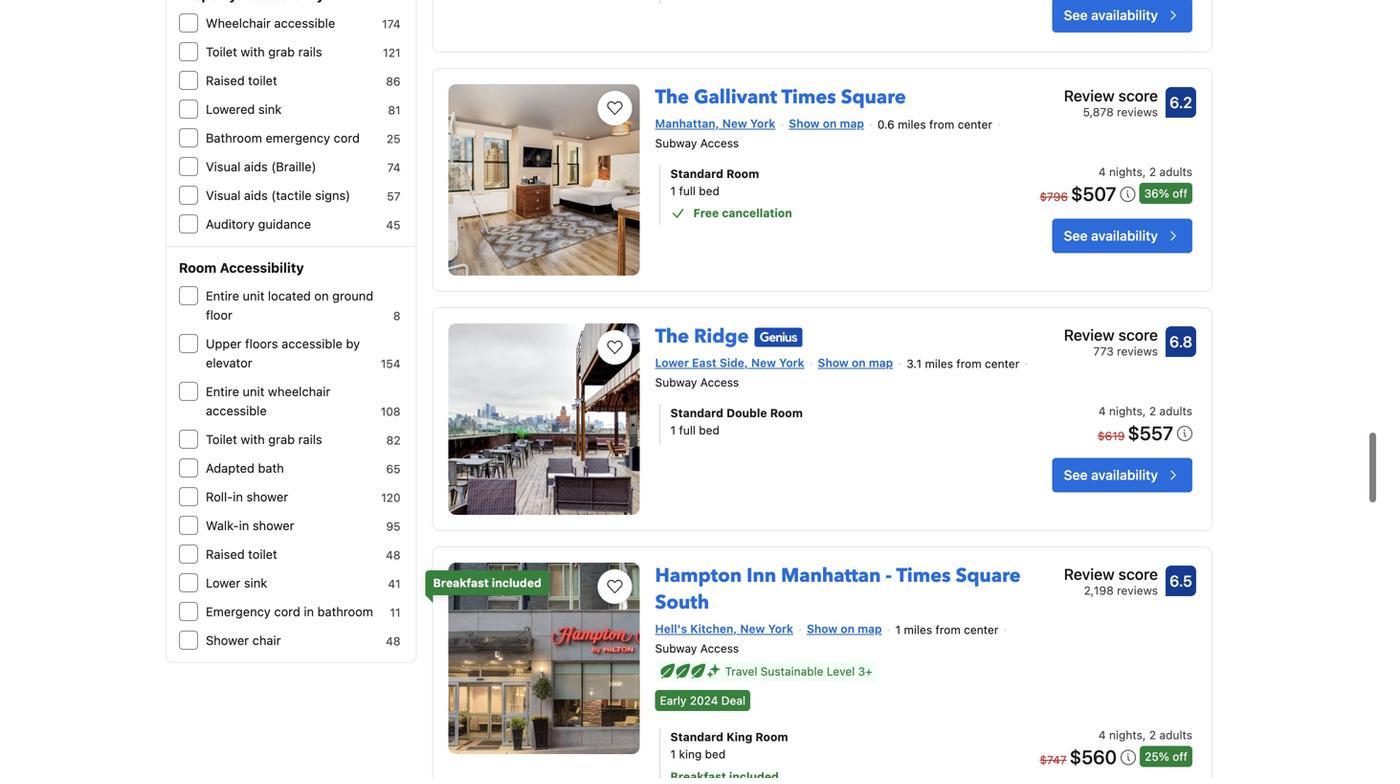 Task type: describe. For each thing, give the bounding box(es) containing it.
the gallivant times square link
[[655, 64, 906, 98]]

bathroom emergency cord
[[206, 118, 360, 133]]

toilet with grab rails for 82
[[206, 420, 322, 434]]

74
[[387, 148, 401, 162]]

kitchen,
[[690, 610, 737, 623]]

1 vertical spatial cord
[[274, 592, 300, 606]]

level
[[827, 652, 855, 666]]

review score 773 reviews
[[1064, 313, 1158, 345]]

early
[[660, 681, 687, 695]]

the ridge image
[[449, 311, 640, 502]]

the for the gallivant times square
[[655, 72, 689, 98]]

gallivant
[[694, 72, 777, 98]]

king
[[679, 735, 702, 748]]

hell's kitchen, new york
[[655, 610, 794, 623]]

roll-
[[206, 477, 233, 492]]

standard double room 1 full bed
[[671, 394, 803, 425]]

81
[[388, 91, 401, 104]]

the for the ridge
[[655, 311, 689, 337]]

adults for $507
[[1160, 153, 1193, 166]]

1 raised toilet from the top
[[206, 61, 277, 75]]

25% off
[[1145, 737, 1188, 751]]

free cancellation
[[694, 194, 792, 207]]

108
[[381, 392, 401, 406]]

access for inn
[[700, 629, 739, 643]]

2 for $560
[[1149, 716, 1156, 729]]

lower
[[655, 343, 689, 357]]

1 inside standard double room 1 full bed
[[671, 411, 676, 425]]

subway inside 3.1 miles from center subway access
[[655, 363, 697, 377]]

availability for $557
[[1091, 455, 1158, 470]]

review score 5,878 reviews
[[1064, 74, 1158, 106]]

4 nights 2 adults for $560
[[1099, 716, 1193, 729]]

8
[[393, 297, 401, 310]]

visual aids (tactile signs)
[[206, 176, 350, 190]]

standard
[[671, 394, 724, 407]]

2,198
[[1084, 571, 1114, 585]]

upper
[[206, 324, 242, 338]]

included inside 1 king bed breakfast included
[[729, 757, 779, 771]]

65
[[386, 450, 401, 463]]

bed for king
[[705, 735, 726, 748]]

2 vertical spatial york
[[768, 610, 794, 623]]

-
[[886, 550, 892, 577]]

scored 6.8 element
[[1166, 314, 1197, 344]]

entire unit located on ground floor
[[206, 276, 374, 310]]

1 vertical spatial show
[[818, 343, 849, 357]]

bed for full
[[699, 172, 720, 185]]

$557
[[1128, 409, 1174, 432]]

from for the gallivant times square
[[930, 105, 955, 119]]

accessible inside entire unit wheelchair accessible
[[206, 391, 267, 405]]

manhattan, new york
[[655, 104, 776, 118]]

toilet for 82
[[206, 420, 237, 434]]

0 vertical spatial included
[[492, 564, 542, 577]]

access for gallivant
[[700, 124, 739, 137]]

25%
[[1145, 737, 1170, 751]]

6.2
[[1170, 81, 1193, 99]]

wheelchair accessible
[[206, 3, 335, 18]]

sink
[[258, 89, 282, 104]]

travel
[[725, 652, 758, 666]]

see availability link for $557
[[1053, 446, 1193, 480]]

manhattan
[[781, 550, 881, 577]]

miles for -
[[904, 611, 932, 624]]

center for the gallivant times square
[[958, 105, 993, 119]]

miles inside 3.1 miles from center subway access
[[925, 345, 953, 358]]

entire unit wheelchair accessible
[[206, 372, 331, 405]]

hell's
[[655, 610, 687, 623]]

see availability for $507
[[1064, 215, 1158, 231]]

773
[[1094, 332, 1114, 345]]

upper floors accessible by elevator
[[206, 324, 360, 358]]

95
[[386, 507, 401, 521]]

6.8
[[1170, 320, 1193, 338]]

review inside the review score 773 reviews
[[1064, 313, 1115, 331]]

emergency
[[206, 592, 271, 606]]

5,878
[[1083, 93, 1114, 106]]

wheelchair
[[206, 3, 271, 18]]

0 vertical spatial accessible
[[274, 3, 335, 18]]

1 48 from the top
[[386, 536, 401, 549]]

unit for located
[[243, 276, 265, 291]]

the ridge link
[[655, 303, 749, 337]]

1 vertical spatial new
[[751, 343, 776, 357]]

center inside 3.1 miles from center subway access
[[985, 345, 1020, 358]]

deal
[[722, 681, 746, 695]]

floors
[[245, 324, 278, 338]]

1 miles from center subway access
[[655, 611, 999, 643]]

the gallivant times square
[[655, 72, 906, 98]]

1 horizontal spatial in
[[304, 592, 314, 606]]

cancellation
[[722, 194, 792, 207]]

1 vertical spatial map
[[869, 343, 893, 357]]

emergency
[[266, 118, 330, 133]]

bathroom
[[206, 118, 262, 133]]

0 horizontal spatial breakfast
[[433, 564, 489, 577]]

3.1
[[907, 345, 922, 358]]

show for times
[[789, 104, 820, 118]]

rails for 121
[[298, 32, 322, 46]]

154
[[381, 345, 401, 358]]

2 vertical spatial new
[[740, 610, 765, 623]]

center for hampton inn manhattan - times square south
[[964, 611, 999, 624]]

0.6 miles from center subway access
[[655, 105, 993, 137]]

on inside entire unit located on ground floor
[[314, 276, 329, 291]]

reviews inside the review score 773 reviews
[[1117, 332, 1158, 345]]

roll-in shower
[[206, 477, 288, 492]]

11
[[390, 593, 401, 607]]

0 vertical spatial room
[[179, 247, 217, 263]]

lowered
[[206, 89, 255, 104]]

inn
[[747, 550, 776, 577]]

shower
[[247, 477, 288, 492]]

121
[[383, 34, 401, 47]]

east
[[692, 343, 717, 357]]

3.1 miles from center subway access
[[655, 345, 1020, 377]]

$619
[[1098, 417, 1125, 430]]

subway for the
[[655, 124, 697, 137]]

map for square
[[840, 104, 864, 118]]

visual for visual aids (braille)
[[206, 147, 241, 161]]

lowered sink
[[206, 89, 282, 104]]

1 king bed breakfast included
[[671, 735, 779, 771]]

lower east side, new york
[[655, 343, 805, 357]]

45
[[386, 206, 401, 219]]

1 for 1 miles from center subway access
[[896, 611, 901, 624]]

120
[[381, 479, 401, 492]]

breakfast included
[[433, 564, 542, 577]]

(tactile
[[271, 176, 312, 190]]

review for hampton inn manhattan - times square south
[[1064, 553, 1115, 571]]

access inside 3.1 miles from center subway access
[[700, 363, 739, 377]]

manhattan,
[[655, 104, 719, 118]]

ground
[[332, 276, 374, 291]]

off for $507
[[1173, 174, 1188, 188]]

0 vertical spatial in
[[233, 477, 243, 492]]

from for hampton inn manhattan - times square south
[[936, 611, 961, 624]]

show on map for times
[[789, 104, 864, 118]]

2 review score element from the top
[[1064, 311, 1158, 334]]

on for 6.5
[[841, 610, 855, 623]]

unit for wheelchair
[[243, 372, 265, 386]]

by
[[346, 324, 360, 338]]



Task type: locate. For each thing, give the bounding box(es) containing it.
show up standard double room link
[[818, 343, 849, 357]]

toilet down shower
[[248, 535, 277, 549]]

aids up auditory guidance
[[244, 176, 268, 190]]

2 vertical spatial review
[[1064, 553, 1115, 571]]

2 toilet from the top
[[206, 420, 237, 434]]

grab
[[268, 32, 295, 46], [268, 420, 295, 434]]

1 review score element from the top
[[1064, 72, 1158, 95]]

1 down hampton inn manhattan - times square south
[[896, 611, 901, 624]]

the up lower on the left top of page
[[655, 311, 689, 337]]

score inside the review score 5,878 reviews
[[1119, 74, 1158, 92]]

on for 6.2
[[823, 104, 837, 118]]

0 vertical spatial off
[[1173, 174, 1188, 188]]

access down hell's kitchen, new york
[[700, 629, 739, 643]]

rails down wheelchair
[[298, 420, 322, 434]]

48 down 95
[[386, 536, 401, 549]]

2 up 25%
[[1149, 716, 1156, 729]]

3 review score element from the top
[[1064, 550, 1158, 573]]

2 full from the top
[[679, 411, 696, 425]]

subway down manhattan,
[[655, 124, 697, 137]]

2 vertical spatial reviews
[[1117, 571, 1158, 585]]

1 down standard
[[671, 411, 676, 425]]

2 aids from the top
[[244, 176, 268, 190]]

1 vertical spatial show on map
[[818, 343, 893, 357]]

map left '0.6'
[[840, 104, 864, 118]]

on left 3.1 on the top
[[852, 343, 866, 357]]

0 vertical spatial square
[[841, 72, 906, 98]]

accessible left by
[[282, 324, 343, 338]]

miles inside 1 miles from center subway access
[[904, 611, 932, 624]]

82
[[386, 421, 401, 435]]

toilet
[[248, 61, 277, 75], [248, 535, 277, 549]]

the inside 'link'
[[655, 72, 689, 98]]

toilet down the wheelchair
[[206, 32, 237, 46]]

see availability down the $619
[[1064, 455, 1158, 470]]

map up '3+' on the bottom of page
[[858, 610, 882, 623]]

raised toilet up lowered sink
[[206, 61, 277, 75]]

4 up $560
[[1099, 716, 1106, 729]]

review up 2,198
[[1064, 553, 1115, 571]]

see availability
[[1064, 215, 1158, 231], [1064, 455, 1158, 470]]

1 availability from the top
[[1091, 215, 1158, 231]]

2 reviews from the top
[[1117, 332, 1158, 345]]

hampton inn manhattan - times square south image
[[449, 550, 640, 742]]

3 score from the top
[[1119, 553, 1158, 571]]

access down the manhattan, new york
[[700, 124, 739, 137]]

0 horizontal spatial times
[[782, 72, 836, 98]]

unit down accessibility
[[243, 276, 265, 291]]

1 vertical spatial unit
[[243, 372, 265, 386]]

score for the gallivant times square
[[1119, 74, 1158, 92]]

0 vertical spatial aids
[[244, 147, 268, 161]]

2 2 from the top
[[1149, 716, 1156, 729]]

map left 3.1 on the top
[[869, 343, 893, 357]]

1 horizontal spatial cord
[[334, 118, 360, 133]]

2 raised toilet from the top
[[206, 535, 277, 549]]

see for $557
[[1064, 455, 1088, 470]]

off for $560
[[1173, 737, 1188, 751]]

0 vertical spatial new
[[722, 104, 747, 118]]

1 full from the top
[[679, 172, 696, 185]]

2 grab from the top
[[268, 420, 295, 434]]

see for $507
[[1064, 215, 1088, 231]]

south
[[655, 577, 709, 603]]

in left shower
[[233, 477, 243, 492]]

see availability link down the $619
[[1053, 446, 1193, 480]]

subway inside 1 miles from center subway access
[[655, 629, 697, 643]]

with for 121
[[241, 32, 265, 46]]

reviews inside 'review score 2,198 reviews'
[[1117, 571, 1158, 585]]

0 vertical spatial cord
[[334, 118, 360, 133]]

2 for $507
[[1149, 153, 1156, 166]]

2 vertical spatial miles
[[904, 611, 932, 624]]

york
[[750, 104, 776, 118], [779, 343, 805, 357], [768, 610, 794, 623]]

0 vertical spatial the
[[655, 72, 689, 98]]

visual for visual aids (tactile signs)
[[206, 176, 241, 190]]

adults for $560
[[1160, 716, 1193, 729]]

aids down "bathroom"
[[244, 147, 268, 161]]

from inside 1 miles from center subway access
[[936, 611, 961, 624]]

0 vertical spatial visual
[[206, 147, 241, 161]]

2 vertical spatial access
[[700, 629, 739, 643]]

$796
[[1040, 178, 1068, 191]]

see availability link down $507
[[1053, 206, 1193, 241]]

review score element for hampton inn manhattan - times square south
[[1064, 550, 1158, 573]]

1 grab from the top
[[268, 32, 295, 46]]

bed right king
[[705, 735, 726, 748]]

raised
[[206, 61, 245, 75], [206, 535, 245, 549]]

with for 82
[[241, 420, 265, 434]]

1 vertical spatial accessible
[[282, 324, 343, 338]]

1 see from the top
[[1064, 215, 1088, 231]]

2 vertical spatial review score element
[[1064, 550, 1158, 573]]

1 vertical spatial 48
[[386, 622, 401, 636]]

toilet with grab rails down wheelchair accessible
[[206, 32, 322, 46]]

score inside 'review score 2,198 reviews'
[[1119, 553, 1158, 571]]

toilet
[[206, 32, 237, 46], [206, 420, 237, 434]]

2 entire from the top
[[206, 372, 239, 386]]

1 vertical spatial access
[[700, 363, 739, 377]]

on for 6.8
[[852, 343, 866, 357]]

1 horizontal spatial breakfast
[[671, 757, 726, 771]]

hampton inn manhattan - times square south
[[655, 550, 1021, 603]]

1
[[671, 172, 676, 185], [671, 411, 676, 425], [896, 611, 901, 624], [671, 735, 676, 748]]

1 vertical spatial miles
[[925, 345, 953, 358]]

room
[[179, 247, 217, 263], [770, 394, 803, 407]]

availability for $507
[[1091, 215, 1158, 231]]

score left 6.5
[[1119, 553, 1158, 571]]

side,
[[720, 343, 748, 357]]

with down entire unit wheelchair accessible
[[241, 420, 265, 434]]

0 vertical spatial miles
[[898, 105, 926, 119]]

toilet with grab rails down entire unit wheelchair accessible
[[206, 420, 322, 434]]

with
[[241, 32, 265, 46], [241, 420, 265, 434]]

0 vertical spatial score
[[1119, 74, 1158, 92]]

0 vertical spatial 48
[[386, 536, 401, 549]]

full inside standard double room 1 full bed
[[679, 411, 696, 425]]

accessibility
[[220, 247, 304, 263]]

review score element
[[1064, 72, 1158, 95], [1064, 311, 1158, 334], [1064, 550, 1158, 573]]

york right side, on the right of the page
[[779, 343, 805, 357]]

the gallivant times square image
[[449, 72, 640, 263]]

miles right '0.6'
[[898, 105, 926, 119]]

41
[[388, 565, 401, 578]]

review up 773 at the top
[[1064, 313, 1115, 331]]

score left 6.2
[[1119, 74, 1158, 92]]

entire inside entire unit located on ground floor
[[206, 276, 239, 291]]

reviews for hampton inn manhattan - times square south
[[1117, 571, 1158, 585]]

breakfast down king
[[671, 757, 726, 771]]

2 4 nights 2 adults from the top
[[1099, 716, 1193, 729]]

0.6
[[878, 105, 895, 119]]

1 adults from the top
[[1160, 153, 1193, 166]]

show on map down hampton inn manhattan - times square south
[[807, 610, 882, 623]]

off right 25%
[[1173, 737, 1188, 751]]

bed up free
[[699, 172, 720, 185]]

2 raised from the top
[[206, 535, 245, 549]]

the up manhattan,
[[655, 72, 689, 98]]

2 vertical spatial subway
[[655, 629, 697, 643]]

review score element for the gallivant times square
[[1064, 72, 1158, 95]]

0 vertical spatial york
[[750, 104, 776, 118]]

scored 6.2 element
[[1166, 74, 1197, 105]]

new right kitchen,
[[740, 610, 765, 623]]

york up "sustainable"
[[768, 610, 794, 623]]

room up floor
[[179, 247, 217, 263]]

access inside 1 miles from center subway access
[[700, 629, 739, 643]]

48 down "11" at the bottom left of the page
[[386, 622, 401, 636]]

2 up 36%
[[1149, 153, 1156, 166]]

1 vertical spatial included
[[729, 757, 779, 771]]

grab down wheelchair accessible
[[268, 32, 295, 46]]

1 for 1 king bed breakfast included
[[671, 735, 676, 748]]

0 horizontal spatial included
[[492, 564, 542, 577]]

miles for square
[[898, 105, 926, 119]]

1 vertical spatial visual
[[206, 176, 241, 190]]

square inside the gallivant times square 'link'
[[841, 72, 906, 98]]

double
[[727, 394, 767, 407]]

2 toilet from the top
[[248, 535, 277, 549]]

2 adults from the top
[[1160, 716, 1193, 729]]

1 horizontal spatial room
[[770, 394, 803, 407]]

show on map up standard double room link
[[818, 343, 893, 357]]

2 off from the top
[[1173, 737, 1188, 751]]

toilet up roll- on the left bottom of the page
[[206, 420, 237, 434]]

4 nights 2 adults for $507
[[1099, 153, 1193, 166]]

subway
[[655, 124, 697, 137], [655, 363, 697, 377], [655, 629, 697, 643]]

2 score from the top
[[1119, 313, 1158, 331]]

adults up 25% off
[[1160, 716, 1193, 729]]

0 vertical spatial from
[[930, 105, 955, 119]]

2 vertical spatial bed
[[705, 735, 726, 748]]

breakfast right 41
[[433, 564, 489, 577]]

1 vertical spatial entire
[[206, 372, 239, 386]]

nights up $507
[[1109, 153, 1143, 166]]

1 toilet with grab rails from the top
[[206, 32, 322, 46]]

2 availability from the top
[[1091, 455, 1158, 470]]

see availability for $557
[[1064, 455, 1158, 470]]

rails for 82
[[298, 420, 322, 434]]

aids for (braille)
[[244, 147, 268, 161]]

bed inside standard double room 1 full bed
[[699, 411, 720, 425]]

1 4 from the top
[[1099, 153, 1106, 166]]

bed down standard
[[699, 411, 720, 425]]

bed
[[699, 172, 720, 185], [699, 411, 720, 425], [705, 735, 726, 748]]

times
[[782, 72, 836, 98], [896, 550, 951, 577]]

visual up auditory
[[206, 176, 241, 190]]

1 rails from the top
[[298, 32, 322, 46]]

0 vertical spatial grab
[[268, 32, 295, 46]]

2 4 from the top
[[1099, 716, 1106, 729]]

availability down the $619
[[1091, 455, 1158, 470]]

scored 6.5 element
[[1166, 553, 1197, 584]]

1 vertical spatial see availability link
[[1053, 446, 1193, 480]]

36% off
[[1144, 174, 1188, 188]]

4 for $507
[[1099, 153, 1106, 166]]

cord
[[334, 118, 360, 133], [274, 592, 300, 606]]

see availability link
[[1053, 206, 1193, 241], [1053, 446, 1193, 480]]

raised toilet
[[206, 61, 277, 75], [206, 535, 277, 549]]

aids for (tactile
[[244, 176, 268, 190]]

0 vertical spatial see availability
[[1064, 215, 1158, 231]]

0 vertical spatial times
[[782, 72, 836, 98]]

1 vertical spatial in
[[304, 592, 314, 606]]

availability down $507
[[1091, 215, 1158, 231]]

1 off from the top
[[1173, 174, 1188, 188]]

1 vertical spatial 4
[[1099, 716, 1106, 729]]

hampton inn manhattan - times square south link
[[655, 543, 1021, 603]]

1 inside 1 miles from center subway access
[[896, 611, 901, 624]]

6.5
[[1170, 559, 1193, 578]]

$560
[[1070, 733, 1117, 756]]

0 vertical spatial raised toilet
[[206, 61, 277, 75]]

map
[[840, 104, 864, 118], [869, 343, 893, 357], [858, 610, 882, 623]]

auditory
[[206, 204, 255, 219]]

full
[[679, 172, 696, 185], [679, 411, 696, 425]]

accessible down elevator
[[206, 391, 267, 405]]

with down the wheelchair
[[241, 32, 265, 46]]

show on map
[[789, 104, 864, 118], [818, 343, 893, 357], [807, 610, 882, 623]]

score for hampton inn manhattan - times square south
[[1119, 553, 1158, 571]]

toilet with grab rails
[[206, 32, 322, 46], [206, 420, 322, 434]]

show for manhattan
[[807, 610, 838, 623]]

0 vertical spatial rails
[[298, 32, 322, 46]]

center inside 1 miles from center subway access
[[964, 611, 999, 624]]

cord right emergency
[[274, 592, 300, 606]]

$507
[[1071, 170, 1117, 192]]

2 see availability from the top
[[1064, 455, 1158, 470]]

2 see from the top
[[1064, 455, 1088, 470]]

4
[[1099, 153, 1106, 166], [1099, 716, 1106, 729]]

1 toilet from the top
[[248, 61, 277, 75]]

bed inside 1 king bed breakfast included
[[705, 735, 726, 748]]

on
[[823, 104, 837, 118], [314, 276, 329, 291], [852, 343, 866, 357], [841, 610, 855, 623]]

2 48 from the top
[[386, 622, 401, 636]]

emergency cord in bathroom
[[206, 592, 373, 606]]

from inside 0.6 miles from center subway access
[[930, 105, 955, 119]]

times inside hampton inn manhattan - times square south
[[896, 550, 951, 577]]

1 toilet from the top
[[206, 32, 237, 46]]

1 vertical spatial breakfast
[[671, 757, 726, 771]]

miles right 3.1 on the top
[[925, 345, 953, 358]]

4 nights 2 adults
[[1099, 153, 1193, 166], [1099, 716, 1193, 729]]

visual
[[206, 147, 241, 161], [206, 176, 241, 190]]

visual down "bathroom"
[[206, 147, 241, 161]]

breakfast inside 1 king bed breakfast included
[[671, 757, 726, 771]]

0 vertical spatial subway
[[655, 124, 697, 137]]

0 vertical spatial toilet with grab rails
[[206, 32, 322, 46]]

(braille)
[[271, 147, 316, 161]]

room inside standard double room 1 full bed
[[770, 394, 803, 407]]

show down hampton inn manhattan - times square south
[[807, 610, 838, 623]]

2 vertical spatial center
[[964, 611, 999, 624]]

breakfast
[[433, 564, 489, 577], [671, 757, 726, 771]]

1 full bed
[[671, 172, 720, 185]]

0 vertical spatial see availability link
[[1053, 206, 1193, 241]]

review inside 'review score 2,198 reviews'
[[1064, 553, 1115, 571]]

room accessibility
[[179, 247, 304, 263]]

genius discounts available at this property. image
[[755, 315, 803, 334], [755, 315, 803, 334]]

score inside the review score 773 reviews
[[1119, 313, 1158, 331]]

travel sustainable level 3+
[[725, 652, 873, 666]]

1 visual from the top
[[206, 147, 241, 161]]

2 subway from the top
[[655, 363, 697, 377]]

2 the from the top
[[655, 311, 689, 337]]

1 reviews from the top
[[1117, 93, 1158, 106]]

1 with from the top
[[241, 32, 265, 46]]

sustainable
[[761, 652, 824, 666]]

off right 36%
[[1173, 174, 1188, 188]]

wheelchair
[[268, 372, 331, 386]]

access inside 0.6 miles from center subway access
[[700, 124, 739, 137]]

reviews right 2,198
[[1117, 571, 1158, 585]]

1 vertical spatial room
[[770, 394, 803, 407]]

reviews inside the review score 5,878 reviews
[[1117, 93, 1158, 106]]

0 vertical spatial 2
[[1149, 153, 1156, 166]]

subway for hampton
[[655, 629, 697, 643]]

1 vertical spatial aids
[[244, 176, 268, 190]]

1 nights from the top
[[1109, 153, 1143, 166]]

0 vertical spatial unit
[[243, 276, 265, 291]]

1 access from the top
[[700, 124, 739, 137]]

ridge
[[694, 311, 749, 337]]

grab down entire unit wheelchair accessible
[[268, 420, 295, 434]]

cord right emergency at the top of the page
[[334, 118, 360, 133]]

0 vertical spatial review
[[1064, 74, 1115, 92]]

1 vertical spatial raised toilet
[[206, 535, 277, 549]]

toilet up sink
[[248, 61, 277, 75]]

4 nights 2 adults up 25%
[[1099, 716, 1193, 729]]

0 vertical spatial nights
[[1109, 153, 1143, 166]]

toilet with grab rails for 121
[[206, 32, 322, 46]]

reviews right 773 at the top
[[1117, 332, 1158, 345]]

1 see availability from the top
[[1064, 215, 1158, 231]]

1 vertical spatial bed
[[699, 411, 720, 425]]

miles
[[898, 105, 926, 119], [925, 345, 953, 358], [904, 611, 932, 624]]

auditory guidance
[[206, 204, 311, 219]]

early 2024 deal
[[660, 681, 746, 695]]

2 vertical spatial score
[[1119, 553, 1158, 571]]

2 vertical spatial accessible
[[206, 391, 267, 405]]

1 for 1 full bed
[[671, 172, 676, 185]]

1 vertical spatial york
[[779, 343, 805, 357]]

1 vertical spatial review score element
[[1064, 311, 1158, 334]]

0 vertical spatial map
[[840, 104, 864, 118]]

accessible inside upper floors accessible by elevator
[[282, 324, 343, 338]]

0 vertical spatial show
[[789, 104, 820, 118]]

1 horizontal spatial square
[[956, 550, 1021, 577]]

1 vertical spatial grab
[[268, 420, 295, 434]]

2 nights from the top
[[1109, 716, 1143, 729]]

0 vertical spatial toilet
[[248, 61, 277, 75]]

subway down hell's
[[655, 629, 697, 643]]

reviews right 5,878
[[1117, 93, 1158, 106]]

1 left king
[[671, 735, 676, 748]]

full down standard
[[679, 411, 696, 425]]

from inside 3.1 miles from center subway access
[[957, 345, 982, 358]]

availability
[[1091, 215, 1158, 231], [1091, 455, 1158, 470]]

3 review from the top
[[1064, 553, 1115, 571]]

map for -
[[858, 610, 882, 623]]

review inside the review score 5,878 reviews
[[1064, 74, 1115, 92]]

grab for 121
[[268, 32, 295, 46]]

accessible right the wheelchair
[[274, 3, 335, 18]]

review up 5,878
[[1064, 74, 1115, 92]]

1 raised from the top
[[206, 61, 245, 75]]

$747
[[1040, 741, 1067, 754]]

nights for $507
[[1109, 153, 1143, 166]]

0 vertical spatial breakfast
[[433, 564, 489, 577]]

raised up lowered
[[206, 61, 245, 75]]

4 nights 2 adults up 36%
[[1099, 153, 1193, 166]]

full up free
[[679, 172, 696, 185]]

review for the gallivant times square
[[1064, 74, 1115, 92]]

toilet for 121
[[206, 32, 237, 46]]

adults up 36% off
[[1160, 153, 1193, 166]]

unit inside entire unit located on ground floor
[[243, 276, 265, 291]]

2 unit from the top
[[243, 372, 265, 386]]

see availability link for $507
[[1053, 206, 1193, 241]]

raised toilet up emergency
[[206, 535, 277, 549]]

1 unit from the top
[[243, 276, 265, 291]]

3 reviews from the top
[[1117, 571, 1158, 585]]

0 horizontal spatial room
[[179, 247, 217, 263]]

1 the from the top
[[655, 72, 689, 98]]

times right "-"
[[896, 550, 951, 577]]

review score 2,198 reviews
[[1064, 553, 1158, 585]]

0 vertical spatial show on map
[[789, 104, 864, 118]]

1 vertical spatial times
[[896, 550, 951, 577]]

1 vertical spatial see availability
[[1064, 455, 1158, 470]]

review score element left the 6.8
[[1064, 311, 1158, 334]]

unit inside entire unit wheelchair accessible
[[243, 372, 265, 386]]

1 subway from the top
[[655, 124, 697, 137]]

3 access from the top
[[700, 629, 739, 643]]

grab for 82
[[268, 420, 295, 434]]

subway inside 0.6 miles from center subway access
[[655, 124, 697, 137]]

2 with from the top
[[241, 420, 265, 434]]

1 review from the top
[[1064, 74, 1115, 92]]

1 see availability link from the top
[[1053, 206, 1193, 241]]

1 vertical spatial from
[[957, 345, 982, 358]]

1 vertical spatial off
[[1173, 737, 1188, 751]]

reviews for the gallivant times square
[[1117, 93, 1158, 106]]

hampton
[[655, 550, 742, 577]]

2 vertical spatial show on map
[[807, 610, 882, 623]]

1 entire from the top
[[206, 276, 239, 291]]

1 vertical spatial nights
[[1109, 716, 1143, 729]]

0 vertical spatial center
[[958, 105, 993, 119]]

nights
[[1109, 153, 1143, 166], [1109, 716, 1143, 729]]

see availability down $507
[[1064, 215, 1158, 231]]

4 for $560
[[1099, 716, 1106, 729]]

new right side, on the right of the page
[[751, 343, 776, 357]]

show down the gallivant times square
[[789, 104, 820, 118]]

2 access from the top
[[700, 363, 739, 377]]

0 vertical spatial access
[[700, 124, 739, 137]]

visual aids (braille)
[[206, 147, 316, 161]]

entire for entire unit located on ground floor
[[206, 276, 239, 291]]

rails down wheelchair accessible
[[298, 32, 322, 46]]

standard double room link
[[671, 392, 994, 409]]

new down "gallivant"
[[722, 104, 747, 118]]

1 inside 1 king bed breakfast included
[[671, 735, 676, 748]]

2 toilet with grab rails from the top
[[206, 420, 322, 434]]

1 vertical spatial 4 nights 2 adults
[[1099, 716, 1193, 729]]

1 2 from the top
[[1149, 153, 1156, 166]]

review score element left 6.5
[[1064, 550, 1158, 573]]

nights for $560
[[1109, 716, 1143, 729]]

1 4 nights 2 adults from the top
[[1099, 153, 1193, 166]]

show
[[789, 104, 820, 118], [818, 343, 849, 357], [807, 610, 838, 623]]

1 vertical spatial full
[[679, 411, 696, 425]]

0 vertical spatial adults
[[1160, 153, 1193, 166]]

0 vertical spatial bed
[[699, 172, 720, 185]]

2 rails from the top
[[298, 420, 322, 434]]

center inside 0.6 miles from center subway access
[[958, 105, 993, 119]]

0 horizontal spatial cord
[[274, 592, 300, 606]]

4 up $507
[[1099, 153, 1106, 166]]

times inside 'link'
[[782, 72, 836, 98]]

1 vertical spatial center
[[985, 345, 1020, 358]]

0 vertical spatial reviews
[[1117, 93, 1158, 106]]

york down the gallivant times square
[[750, 104, 776, 118]]

on left ground at the left top
[[314, 276, 329, 291]]

on down the gallivant times square
[[823, 104, 837, 118]]

2 review from the top
[[1064, 313, 1115, 331]]

entire for entire unit wheelchair accessible
[[206, 372, 239, 386]]

0 horizontal spatial square
[[841, 72, 906, 98]]

unit down elevator
[[243, 372, 265, 386]]

1 vertical spatial score
[[1119, 313, 1158, 331]]

miles inside 0.6 miles from center subway access
[[898, 105, 926, 119]]

2 visual from the top
[[206, 176, 241, 190]]

in left bathroom
[[304, 592, 314, 606]]

0 vertical spatial raised
[[206, 61, 245, 75]]

nights up $560
[[1109, 716, 1143, 729]]

1 vertical spatial with
[[241, 420, 265, 434]]

review score element left 6.2
[[1064, 72, 1158, 95]]

entire down elevator
[[206, 372, 239, 386]]

1 vertical spatial see
[[1064, 455, 1088, 470]]

free
[[694, 194, 719, 207]]

0 horizontal spatial in
[[233, 477, 243, 492]]

elevator
[[206, 343, 252, 358]]

0 vertical spatial 4
[[1099, 153, 1106, 166]]

room right double
[[770, 394, 803, 407]]

2 see availability link from the top
[[1053, 446, 1193, 480]]

1 vertical spatial toilet with grab rails
[[206, 420, 322, 434]]

times up 0.6 miles from center subway access
[[782, 72, 836, 98]]

show on map for manhattan
[[807, 610, 882, 623]]

0 vertical spatial full
[[679, 172, 696, 185]]

1 score from the top
[[1119, 74, 1158, 92]]

1 aids from the top
[[244, 147, 268, 161]]

access down lower east side, new york
[[700, 363, 739, 377]]

off
[[1173, 174, 1188, 188], [1173, 737, 1188, 751]]

entire inside entire unit wheelchair accessible
[[206, 372, 239, 386]]

in
[[233, 477, 243, 492], [304, 592, 314, 606]]

signs)
[[315, 176, 350, 190]]

1 vertical spatial subway
[[655, 363, 697, 377]]

3 subway from the top
[[655, 629, 697, 643]]

square inside hampton inn manhattan - times square south
[[956, 550, 1021, 577]]



Task type: vqa. For each thing, say whether or not it's contained in the screenshot.
reviews to the middle
yes



